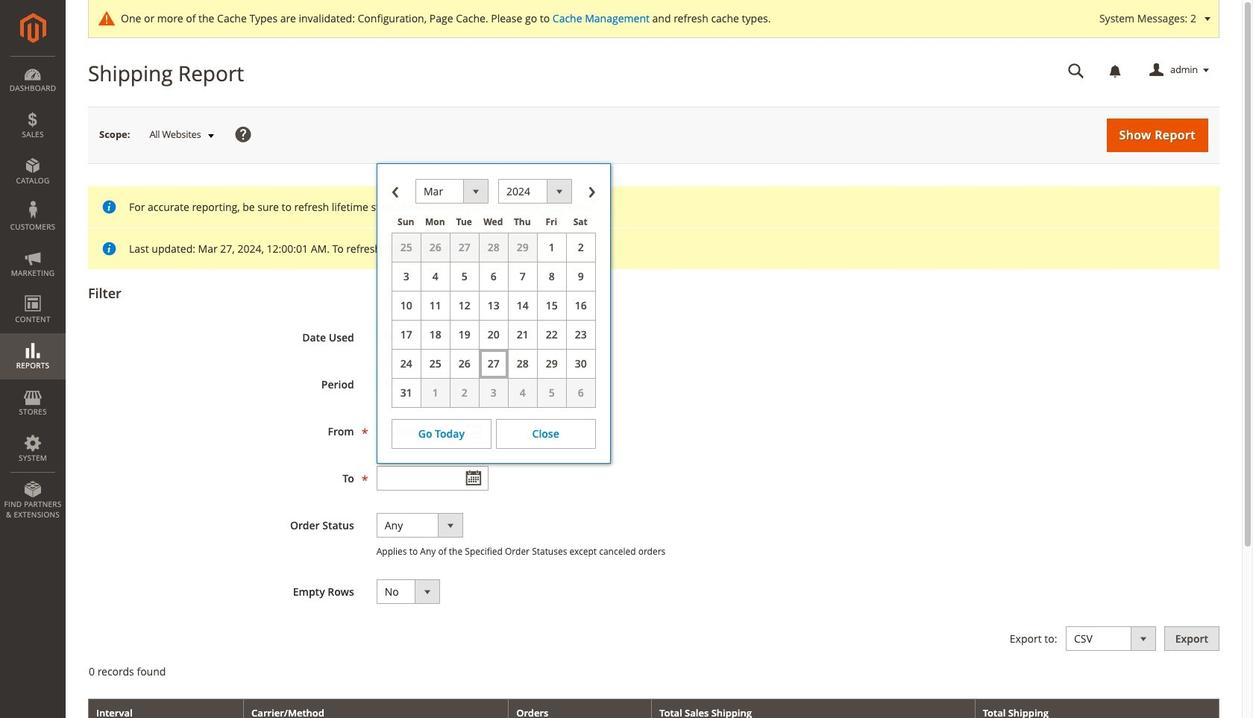 Task type: locate. For each thing, give the bounding box(es) containing it.
None text field
[[1058, 57, 1095, 84]]

None text field
[[376, 419, 488, 444], [376, 466, 488, 491], [376, 419, 488, 444], [376, 466, 488, 491]]

menu bar
[[0, 56, 66, 527]]



Task type: describe. For each thing, give the bounding box(es) containing it.
magento admin panel image
[[20, 13, 46, 43]]



